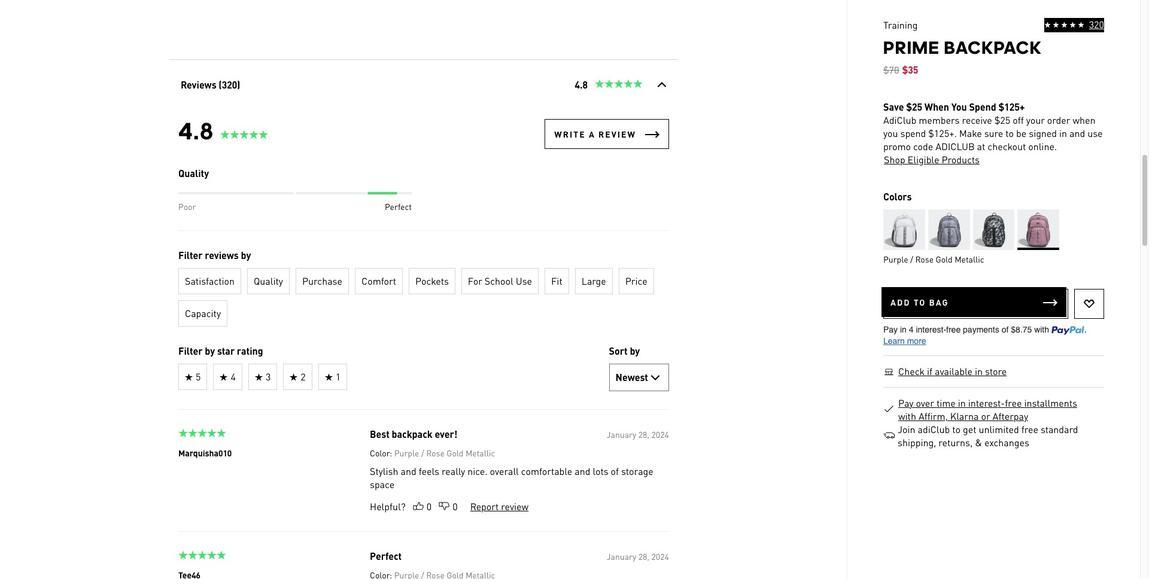 Task type: vqa. For each thing, say whether or not it's contained in the screenshot.
320 Button
yes



Task type: describe. For each thing, give the bounding box(es) containing it.
stylish
[[370, 465, 398, 478]]

check if available in store button
[[898, 365, 1008, 378]]

you
[[952, 101, 967, 113]]

get
[[963, 423, 977, 436]]

sort by
[[609, 345, 640, 357]]

poor
[[178, 201, 196, 212]]

filter for filter reviews by
[[178, 249, 202, 262]]

use inside "link"
[[516, 275, 532, 287]]

0 vertical spatial gold
[[936, 254, 953, 265]]

fit
[[551, 275, 562, 287]]

fit link
[[545, 268, 569, 295]]

pay over time in interest-free installments with affirm, klarna or afterpay
[[899, 397, 1078, 423]]

1 0 from the left
[[426, 501, 432, 513]]

a
[[589, 129, 595, 140]]

2024 for perfect
[[651, 551, 669, 562]]

make
[[960, 127, 982, 140]]

write a review button
[[545, 119, 669, 149]]

add to bag button
[[882, 287, 1067, 317]]

satisfaction
[[185, 275, 234, 287]]

checkout
[[988, 140, 1026, 153]]

star
[[217, 345, 235, 357]]

product color: grey / bright royal image
[[929, 210, 970, 250]]

backpack
[[945, 37, 1042, 58]]

pay
[[899, 397, 914, 410]]

over
[[916, 397, 935, 410]]

when
[[925, 101, 950, 113]]

0 horizontal spatial rose
[[426, 448, 444, 459]]

off
[[1013, 114, 1024, 126]]

your
[[1027, 114, 1045, 126]]

quality
[[178, 167, 209, 180]]

$35
[[903, 63, 919, 76]]

1 horizontal spatial purple
[[884, 254, 909, 265]]

product color: purple / rose gold metallic image
[[1018, 210, 1060, 250]]

order
[[1048, 114, 1071, 126]]

returns,
[[939, 437, 973, 449]]

signed
[[1029, 127, 1058, 140]]

feels
[[419, 465, 439, 478]]

storage
[[621, 465, 653, 478]]

installments
[[1025, 397, 1078, 410]]

backpack
[[392, 428, 432, 441]]

capacity link
[[178, 301, 227, 327]]

quality link
[[247, 268, 289, 295]]

lots
[[593, 465, 608, 478]]

eligible
[[908, 153, 940, 166]]

320
[[1090, 18, 1105, 31]]

1 horizontal spatial by
[[241, 249, 251, 262]]

reviews
[[205, 249, 239, 262]]

to
[[914, 297, 927, 308]]

if
[[928, 365, 933, 378]]

shop
[[884, 153, 906, 166]]

$125+.
[[929, 127, 957, 140]]

pay over time in interest-free installments with affirm, klarna or afterpay link
[[898, 397, 1097, 423]]

time
[[937, 397, 956, 410]]

filter reviews by
[[178, 249, 251, 262]]

28, for best backpack ever!
[[638, 429, 649, 440]]

0 vertical spatial 4.8
[[575, 78, 588, 91]]

unlimited
[[979, 423, 1020, 436]]

afterpay
[[993, 410, 1029, 423]]

by for filter by star rating
[[205, 345, 215, 357]]

dropdown image
[[648, 371, 663, 385]]

january for perfect
[[607, 551, 636, 562]]

to inside the save $25 when you spend $125+ adiclub members receive $25 off your order when you spend $125+. make sure to be signed in and use promo code adiclub at checkout online. shop eligible products
[[1006, 127, 1014, 140]]

3
[[266, 371, 271, 383]]

purchase link
[[295, 268, 349, 295]]

2 link
[[283, 364, 312, 390]]

&
[[976, 437, 983, 449]]

code
[[914, 140, 934, 153]]

spend
[[970, 101, 997, 113]]

1 horizontal spatial review
[[599, 129, 636, 140]]

of
[[611, 465, 619, 478]]

none field containing newest
[[609, 364, 669, 392]]

capacity
[[185, 307, 221, 320]]

and inside the save $25 when you spend $125+ adiclub members receive $25 off your order when you spend $125+. make sure to be signed in and use promo code adiclub at checkout online. shop eligible products
[[1070, 127, 1086, 140]]

january for best backpack ever!
[[607, 429, 636, 440]]

add
[[891, 297, 911, 308]]

price
[[625, 275, 647, 287]]

product color: white / orchid / semi flash green image
[[884, 210, 926, 250]]

filter for filter by star rating
[[178, 345, 202, 357]]

(320)
[[218, 78, 240, 91]]

2 0 from the left
[[452, 501, 458, 513]]

for school use
[[468, 275, 532, 287]]

4 link
[[213, 364, 242, 390]]

january 28, 2024 for perfect
[[607, 551, 669, 562]]

school
[[485, 275, 513, 287]]

1
[[336, 371, 341, 383]]

by for sort by
[[630, 345, 640, 357]]

really
[[442, 465, 465, 478]]



Task type: locate. For each thing, give the bounding box(es) containing it.
best backpack ever!
[[370, 428, 457, 441]]

when
[[1073, 114, 1096, 126]]

use down when
[[1088, 127, 1103, 140]]

filter left reviews
[[178, 249, 202, 262]]

perfect
[[385, 201, 412, 212], [370, 550, 402, 563]]

0 horizontal spatial in
[[959, 397, 966, 410]]

sort
[[609, 345, 628, 357]]

1 vertical spatial perfect
[[370, 550, 402, 563]]

filter by star rating
[[178, 345, 263, 357]]

store
[[986, 365, 1007, 378]]

2
[[301, 371, 306, 383]]

promo
[[884, 140, 911, 153]]

spend
[[901, 127, 927, 140]]

1 2024 from the top
[[651, 429, 669, 440]]

save
[[884, 101, 904, 113]]

adiclub
[[918, 423, 950, 436]]

january
[[607, 429, 636, 440], [607, 551, 636, 562]]

free down afterpay
[[1022, 423, 1039, 436]]

0 down feels
[[426, 501, 432, 513]]

/ up feels
[[421, 448, 424, 459]]

1 vertical spatial filter
[[178, 345, 202, 357]]

0 vertical spatial 28,
[[638, 429, 649, 440]]

1 horizontal spatial 0
[[452, 501, 458, 513]]

2 vertical spatial in
[[959, 397, 966, 410]]

0 vertical spatial $25
[[907, 101, 923, 113]]

members
[[919, 114, 960, 126]]

1 filter from the top
[[178, 249, 202, 262]]

1 horizontal spatial to
[[1006, 127, 1014, 140]]

ever!
[[435, 428, 457, 441]]

you
[[884, 127, 898, 140]]

purple down 'product color: white / orchid / semi flash green' image
[[884, 254, 909, 265]]

0 vertical spatial rose
[[916, 254, 934, 265]]

to inside join adiclub to get unlimited free standard shipping, returns, & exchanges
[[953, 423, 961, 436]]

report
[[470, 501, 499, 513]]

available
[[935, 365, 973, 378]]

metallic up nice.
[[466, 448, 495, 459]]

add to bag
[[891, 297, 950, 308]]

in left store
[[975, 365, 983, 378]]

to up returns,
[[953, 423, 961, 436]]

1 horizontal spatial use
[[1088, 127, 1103, 140]]

large
[[582, 275, 606, 287]]

0 vertical spatial purple
[[884, 254, 909, 265]]

rating
[[237, 345, 263, 357]]

by left star
[[205, 345, 215, 357]]

free for interest-
[[1005, 397, 1022, 410]]

comfort link
[[355, 268, 403, 295]]

1 vertical spatial /
[[421, 448, 424, 459]]

0 vertical spatial metallic
[[955, 254, 985, 265]]

january 28, 2024
[[607, 429, 669, 440], [607, 551, 669, 562]]

1 vertical spatial to
[[953, 423, 961, 436]]

1 link
[[318, 364, 347, 390]]

gold
[[936, 254, 953, 265], [447, 448, 463, 459]]

0 horizontal spatial purple
[[394, 448, 419, 459]]

2 horizontal spatial and
[[1070, 127, 1086, 140]]

5
[[196, 371, 201, 383]]

online.
[[1029, 140, 1058, 153]]

2 28, from the top
[[638, 551, 649, 562]]

1 vertical spatial 28,
[[638, 551, 649, 562]]

0 horizontal spatial by
[[205, 345, 215, 357]]

purple down backpack
[[394, 448, 419, 459]]

free inside pay over time in interest-free installments with affirm, klarna or afterpay
[[1005, 397, 1022, 410]]

review right the a
[[599, 129, 636, 140]]

newest
[[616, 371, 648, 384]]

in down order
[[1060, 127, 1068, 140]]

overall
[[490, 465, 519, 478]]

filter up 5 link
[[178, 345, 202, 357]]

quality
[[254, 275, 283, 287]]

or
[[982, 410, 991, 423]]

best
[[370, 428, 389, 441]]

0 vertical spatial /
[[911, 254, 914, 265]]

1 horizontal spatial 4.8
[[575, 78, 588, 91]]

with
[[899, 410, 917, 423]]

color: purple / rose gold metallic
[[370, 448, 495, 459]]

join adiclub to get unlimited free standard shipping, returns, & exchanges
[[898, 423, 1079, 449]]

0 vertical spatial to
[[1006, 127, 1014, 140]]

use inside the save $25 when you spend $125+ adiclub members receive $25 off your order when you spend $125+. make sure to be signed in and use promo code adiclub at checkout online. shop eligible products
[[1088, 127, 1103, 140]]

and left feels
[[401, 465, 416, 478]]

bag
[[930, 297, 950, 308]]

1 vertical spatial free
[[1022, 423, 1039, 436]]

report review button
[[470, 501, 529, 514]]

review
[[599, 129, 636, 140], [501, 501, 528, 513]]

1 january from the top
[[607, 429, 636, 440]]

1 horizontal spatial /
[[911, 254, 914, 265]]

stylish and feels really nice. overall comfortable and lots of storage space
[[370, 465, 653, 491]]

1 horizontal spatial in
[[975, 365, 983, 378]]

0 vertical spatial perfect
[[385, 201, 412, 212]]

0 vertical spatial 2024
[[651, 429, 669, 440]]

2 2024 from the top
[[651, 551, 669, 562]]

in inside pay over time in interest-free installments with affirm, klarna or afterpay
[[959, 397, 966, 410]]

and down when
[[1070, 127, 1086, 140]]

1 january 28, 2024 from the top
[[607, 429, 669, 440]]

2 filter from the top
[[178, 345, 202, 357]]

2 horizontal spatial in
[[1060, 127, 1068, 140]]

product color: multicolor / black image
[[973, 210, 1015, 250]]

review down stylish and feels really nice. overall comfortable and lots of storage space at the bottom of page
[[501, 501, 528, 513]]

4.8 up write
[[575, 78, 588, 91]]

0 vertical spatial filter
[[178, 249, 202, 262]]

rose down 'product color: white / orchid / semi flash green' image
[[916, 254, 934, 265]]

shipping,
[[898, 437, 937, 449]]

january 28, 2024 for best backpack ever!
[[607, 429, 669, 440]]

helpful?
[[370, 501, 406, 513]]

0 left the report
[[452, 501, 458, 513]]

1 vertical spatial review
[[501, 501, 528, 513]]

in inside check if available in store button
[[975, 365, 983, 378]]

0 horizontal spatial $25
[[907, 101, 923, 113]]

None field
[[609, 364, 669, 392]]

comfortable
[[521, 465, 572, 478]]

use right school
[[516, 275, 532, 287]]

pockets link
[[409, 268, 455, 295]]

free inside join adiclub to get unlimited free standard shipping, returns, & exchanges
[[1022, 423, 1039, 436]]

1 vertical spatial metallic
[[466, 448, 495, 459]]

to
[[1006, 127, 1014, 140], [953, 423, 961, 436]]

colors
[[884, 190, 912, 203]]

1 vertical spatial in
[[975, 365, 983, 378]]

interest-
[[969, 397, 1005, 410]]

0 horizontal spatial use
[[516, 275, 532, 287]]

1 28, from the top
[[638, 429, 649, 440]]

1 vertical spatial january 28, 2024
[[607, 551, 669, 562]]

0 horizontal spatial /
[[421, 448, 424, 459]]

in for interest-
[[959, 397, 966, 410]]

and left the lots
[[575, 465, 590, 478]]

affirm,
[[919, 410, 948, 423]]

1 horizontal spatial gold
[[936, 254, 953, 265]]

reviews (320)
[[181, 78, 240, 91]]

klarna
[[951, 410, 979, 423]]

/ down 'product color: white / orchid / semi flash green' image
[[911, 254, 914, 265]]

$25
[[907, 101, 923, 113], [995, 114, 1011, 126]]

shop eligible products link
[[884, 153, 981, 166]]

and
[[1070, 127, 1086, 140], [401, 465, 416, 478], [575, 465, 590, 478]]

0 horizontal spatial gold
[[447, 448, 463, 459]]

0 horizontal spatial 4.8
[[178, 117, 214, 145]]

$25 up sure
[[995, 114, 1011, 126]]

for
[[468, 275, 482, 287]]

gold down product color: grey / bright royal image
[[936, 254, 953, 265]]

2 horizontal spatial by
[[630, 345, 640, 357]]

in inside the save $25 when you spend $125+ adiclub members receive $25 off your order when you spend $125+. make sure to be signed in and use promo code adiclub at checkout online. shop eligible products
[[1060, 127, 1068, 140]]

exchanges
[[985, 437, 1030, 449]]

320 button
[[1045, 18, 1105, 32]]

0 horizontal spatial to
[[953, 423, 961, 436]]

1 vertical spatial 2024
[[651, 551, 669, 562]]

free for unlimited
[[1022, 423, 1039, 436]]

sure
[[985, 127, 1004, 140]]

space
[[370, 478, 394, 491]]

1 vertical spatial $25
[[995, 114, 1011, 126]]

1 vertical spatial purple
[[394, 448, 419, 459]]

$25 up adiclub
[[907, 101, 923, 113]]

2 january 28, 2024 from the top
[[607, 551, 669, 562]]

purple / rose gold metallic
[[884, 254, 985, 265]]

0 horizontal spatial and
[[401, 465, 416, 478]]

gold up really
[[447, 448, 463, 459]]

1 vertical spatial gold
[[447, 448, 463, 459]]

by right 'sort'
[[630, 345, 640, 357]]

color:
[[370, 448, 392, 459]]

2 january from the top
[[607, 551, 636, 562]]

by
[[241, 249, 251, 262], [205, 345, 215, 357], [630, 345, 640, 357]]

0 vertical spatial use
[[1088, 127, 1103, 140]]

1 vertical spatial use
[[516, 275, 532, 287]]

adiclub
[[884, 114, 917, 126]]

check
[[899, 365, 925, 378]]

1 horizontal spatial metallic
[[955, 254, 985, 265]]

satisfaction link
[[178, 268, 241, 295]]

metallic down product color: grey / bright royal image
[[955, 254, 985, 265]]

in
[[1060, 127, 1068, 140], [975, 365, 983, 378], [959, 397, 966, 410]]

rose up feels
[[426, 448, 444, 459]]

in for store
[[975, 365, 983, 378]]

0 vertical spatial free
[[1005, 397, 1022, 410]]

1 vertical spatial 4.8
[[178, 117, 214, 145]]

1 horizontal spatial rose
[[916, 254, 934, 265]]

4
[[231, 371, 236, 383]]

by right reviews
[[241, 249, 251, 262]]

prime backpack $70 $35
[[884, 37, 1042, 76]]

0 horizontal spatial 0
[[426, 501, 432, 513]]

in up klarna
[[959, 397, 966, 410]]

0 vertical spatial january
[[607, 429, 636, 440]]

adiclub
[[936, 140, 975, 153]]

0 vertical spatial in
[[1060, 127, 1068, 140]]

0 horizontal spatial review
[[501, 501, 528, 513]]

purple
[[884, 254, 909, 265], [394, 448, 419, 459]]

2024 for best backpack ever!
[[651, 429, 669, 440]]

1 horizontal spatial $25
[[995, 114, 1011, 126]]

$125+
[[999, 101, 1025, 113]]

1 vertical spatial rose
[[426, 448, 444, 459]]

pockets
[[415, 275, 449, 287]]

0 vertical spatial january 28, 2024
[[607, 429, 669, 440]]

free up afterpay
[[1005, 397, 1022, 410]]

0 vertical spatial review
[[599, 129, 636, 140]]

price link
[[619, 268, 654, 295]]

be
[[1017, 127, 1027, 140]]

products
[[942, 153, 980, 166]]

4.8 up quality
[[178, 117, 214, 145]]

28, for perfect
[[638, 551, 649, 562]]

to left be
[[1006, 127, 1014, 140]]

0 horizontal spatial metallic
[[466, 448, 495, 459]]

1 horizontal spatial and
[[575, 465, 590, 478]]

marquisha010
[[178, 448, 232, 459]]

1 vertical spatial january
[[607, 551, 636, 562]]



